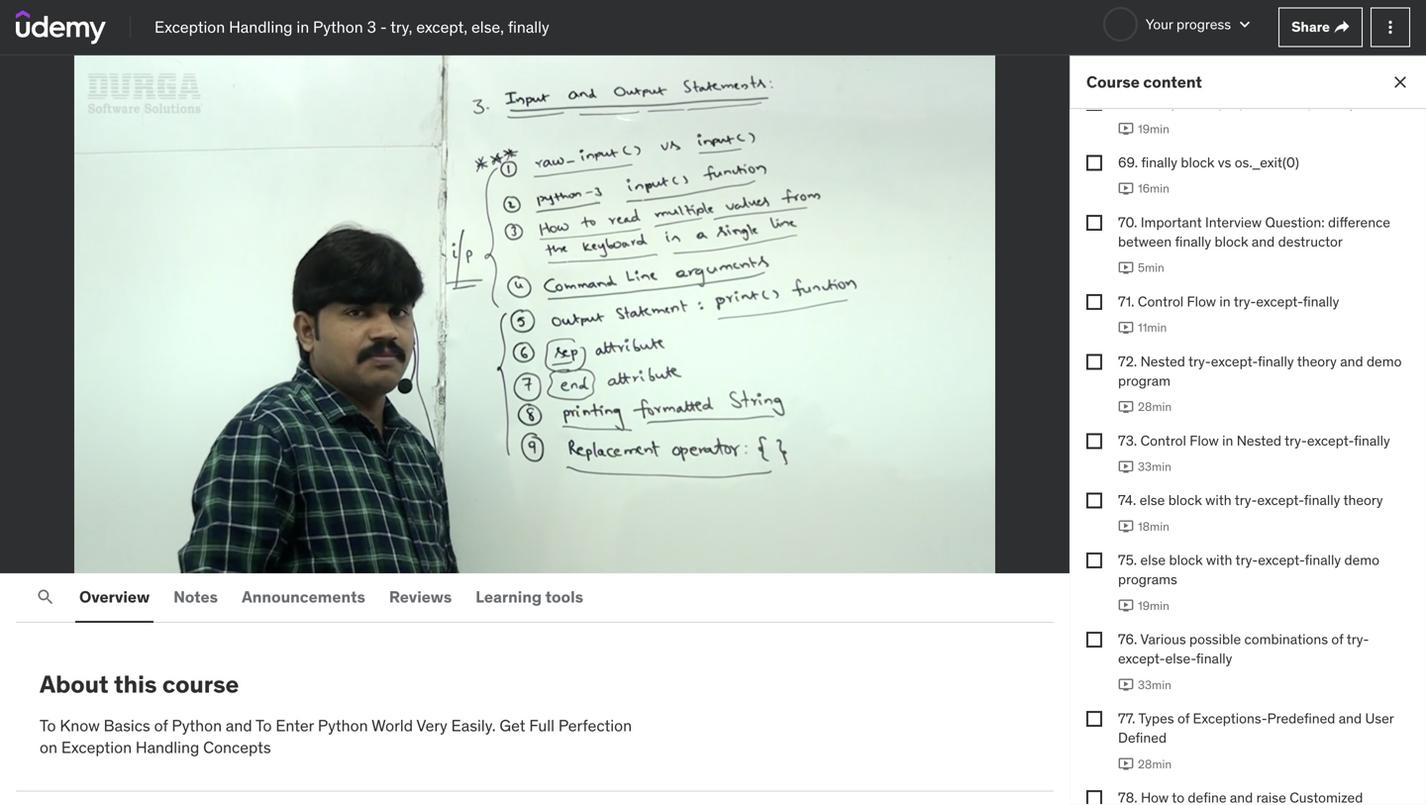 Task type: describe. For each thing, give the bounding box(es) containing it.
xsmall image for 68. finally block purpose and specialty
[[1086, 95, 1102, 111]]

16min
[[1138, 181, 1169, 196]]

block for 69.
[[1181, 154, 1215, 171]]

try- inside 72. nested try-except-finally theory and demo program
[[1188, 352, 1211, 370]]

and inside 77. types of exceptions-predefined and user defined
[[1339, 710, 1362, 728]]

enter
[[276, 715, 314, 736]]

else for 74.
[[1140, 491, 1165, 509]]

xsmall image for 75.
[[1086, 553, 1102, 569]]

try- down '73. control flow in nested try-except-finally'
[[1235, 491, 1257, 509]]

concepts
[[203, 738, 271, 758]]

xsmall image for 74. else block with try-except-finally theory
[[1086, 493, 1102, 509]]

sidebar element
[[1070, 55, 1426, 805]]

74. else block with try-except-finally theory
[[1118, 491, 1383, 509]]

xsmall image for 73. control flow in nested try-except-finally
[[1086, 433, 1102, 449]]

reviews button
[[385, 573, 456, 621]]

76. various possible combinations of try- except-else-finally
[[1118, 630, 1369, 668]]

know
[[60, 715, 100, 736]]

xsmall image for 76.
[[1086, 632, 1102, 648]]

easily.
[[451, 715, 496, 736]]

block for 74.
[[1168, 491, 1202, 509]]

block for 68.
[[1181, 94, 1215, 112]]

python right enter
[[318, 715, 368, 736]]

else-
[[1165, 650, 1196, 668]]

1x
[[104, 541, 118, 559]]

course content
[[1086, 72, 1202, 92]]

5min
[[1138, 260, 1164, 275]]

os._exit(0)
[[1235, 154, 1299, 171]]

72. nested try-except-finally theory and demo program
[[1118, 352, 1402, 390]]

try- inside 76. various possible combinations of try- except-else-finally
[[1347, 630, 1369, 648]]

with for 74.
[[1205, 491, 1232, 509]]

share
[[1292, 18, 1330, 36]]

71. control flow in try-except-finally
[[1118, 293, 1339, 310]]

question:
[[1265, 213, 1325, 231]]

perfection
[[558, 715, 632, 736]]

possible
[[1190, 630, 1241, 648]]

19min for else
[[1138, 598, 1169, 613]]

play finally block vs os._exit(0) image
[[1118, 181, 1134, 197]]

content
[[1143, 72, 1202, 92]]

block for 75.
[[1169, 551, 1203, 569]]

71.
[[1118, 293, 1135, 310]]

0 vertical spatial in
[[296, 17, 309, 37]]

74.
[[1118, 491, 1136, 509]]

important
[[1141, 213, 1202, 231]]

get
[[500, 715, 525, 736]]

add note image
[[274, 539, 298, 563]]

-
[[380, 17, 387, 37]]

actions image
[[1381, 17, 1400, 37]]

control for 71.
[[1138, 293, 1184, 310]]

14:48
[[221, 541, 257, 559]]

go to next lecture image
[[1040, 299, 1072, 330]]

73. control flow in nested try-except-finally
[[1118, 432, 1390, 449]]

play else block with try-except-finally theory image
[[1118, 519, 1134, 535]]

types
[[1138, 710, 1174, 728]]

try- inside '75. else block with try-except-finally demo programs'
[[1236, 551, 1258, 569]]

3:19 / 14:48
[[180, 541, 257, 559]]

28min for types
[[1138, 756, 1172, 772]]

xsmall image for 70. important interview question: difference between finally block and destructor
[[1086, 215, 1102, 231]]

3:19
[[180, 541, 207, 559]]

full
[[529, 715, 555, 736]]

notes
[[173, 587, 218, 607]]

mute image
[[916, 539, 940, 563]]

play finally block purpose and specialty image
[[1118, 121, 1134, 137]]

exception inside exception handling in python 3 - try, except, else, finally link
[[155, 17, 225, 37]]

0 vertical spatial handling
[[229, 17, 293, 37]]

learning tools button
[[472, 573, 587, 621]]

learning
[[476, 587, 542, 607]]

announcements
[[242, 587, 365, 607]]

72.
[[1118, 352, 1137, 370]]

play control flow in try-except-finally image
[[1118, 320, 1134, 336]]

learning tools
[[476, 587, 583, 607]]

68. finally block purpose and specialty
[[1118, 94, 1356, 112]]

world
[[371, 715, 413, 736]]

between
[[1118, 233, 1172, 251]]

share button
[[1279, 7, 1363, 47]]

of inside 76. various possible combinations of try- except-else-finally
[[1331, 630, 1344, 648]]

user
[[1365, 710, 1394, 728]]

course
[[1086, 72, 1140, 92]]

purpose
[[1218, 94, 1269, 112]]

try- down 70. important interview question: difference between finally block and destructor
[[1234, 293, 1256, 310]]

18min
[[1138, 519, 1169, 534]]

your progress
[[1146, 15, 1231, 33]]

try- up 74. else block with try-except-finally theory
[[1285, 432, 1307, 449]]

70.
[[1118, 213, 1137, 231]]

1 horizontal spatial nested
[[1237, 432, 1282, 449]]

finally inside 76. various possible combinations of try- except-else-finally
[[1196, 650, 1232, 668]]

19min for finally
[[1138, 121, 1169, 136]]

28min for nested
[[1138, 399, 1172, 415]]

reviews
[[389, 587, 452, 607]]

on
[[40, 738, 57, 758]]

difference
[[1328, 213, 1391, 231]]

xsmall image inside share button
[[1334, 19, 1350, 35]]

68.
[[1118, 94, 1138, 112]]

play various possible combinations of try-except-else-finally image
[[1118, 677, 1134, 693]]

and inside 72. nested try-except-finally theory and demo program
[[1340, 352, 1363, 370]]

/
[[210, 541, 218, 559]]

1x button
[[87, 534, 135, 567]]

to know basics of python and to enter python world very easily.  get full perfection on exception handling concepts
[[40, 715, 632, 758]]



Task type: locate. For each thing, give the bounding box(es) containing it.
rewind 5 seconds image
[[54, 539, 78, 563]]

demo for 72. nested try-except-finally theory and demo program
[[1367, 352, 1402, 370]]

1 vertical spatial in
[[1220, 293, 1231, 310]]

try- right combinations
[[1347, 630, 1369, 648]]

2 horizontal spatial of
[[1331, 630, 1344, 648]]

with down '73. control flow in nested try-except-finally'
[[1205, 491, 1232, 509]]

28min down program
[[1138, 399, 1172, 415]]

small image
[[1235, 14, 1255, 34]]

xsmall image for 77. types of exceptions-predefined and user defined
[[1086, 711, 1102, 727]]

2 with from the top
[[1206, 551, 1232, 569]]

xsmall image left "72."
[[1086, 354, 1102, 370]]

else,
[[471, 17, 504, 37]]

handling inside "to know basics of python and to enter python world very easily.  get full perfection on exception handling concepts"
[[136, 738, 199, 758]]

1 28min from the top
[[1138, 399, 1172, 415]]

2 33min from the top
[[1138, 677, 1171, 693]]

overview button
[[75, 573, 154, 621]]

1 vertical spatial nested
[[1237, 432, 1282, 449]]

1 horizontal spatial theory
[[1343, 491, 1383, 509]]

69.
[[1118, 154, 1138, 171]]

xsmall image left 74.
[[1086, 493, 1102, 509]]

flow
[[1187, 293, 1216, 310], [1190, 432, 1219, 449]]

70. important interview question: difference between finally block and destructor
[[1118, 213, 1391, 251]]

and inside 70. important interview question: difference between finally block and destructor
[[1252, 233, 1275, 251]]

python down course
[[172, 715, 222, 736]]

else inside '75. else block with try-except-finally demo programs'
[[1140, 551, 1166, 569]]

0 horizontal spatial exception
[[61, 738, 132, 758]]

19min
[[1138, 121, 1169, 136], [1138, 598, 1169, 613]]

1 vertical spatial else
[[1140, 551, 1166, 569]]

1 vertical spatial 28min
[[1138, 756, 1172, 772]]

2 to from the left
[[255, 715, 272, 736]]

0 vertical spatial else
[[1140, 491, 1165, 509]]

play nested try-except-finally theory and demo program image
[[1118, 399, 1134, 415]]

xsmall image for 71.
[[1086, 294, 1102, 310]]

close course content sidebar image
[[1391, 72, 1410, 92]]

73.
[[1118, 432, 1137, 449]]

0 vertical spatial demo
[[1367, 352, 1402, 370]]

xsmall image left 70.
[[1086, 215, 1102, 231]]

predefined
[[1267, 710, 1335, 728]]

to
[[40, 715, 56, 736], [255, 715, 272, 736]]

various
[[1140, 630, 1186, 648]]

finally inside 72. nested try-except-finally theory and demo program
[[1258, 352, 1294, 370]]

overview
[[79, 587, 150, 607]]

control
[[1138, 293, 1184, 310], [1141, 432, 1186, 449]]

about
[[40, 670, 109, 699]]

2 28min from the top
[[1138, 756, 1172, 772]]

play types of exceptions-predefined and user defined image
[[1118, 756, 1134, 772]]

block
[[1181, 94, 1215, 112], [1181, 154, 1215, 171], [1215, 233, 1248, 251], [1168, 491, 1202, 509], [1169, 551, 1203, 569]]

in for 71.
[[1220, 293, 1231, 310]]

1 vertical spatial flow
[[1190, 432, 1219, 449]]

try-
[[1234, 293, 1256, 310], [1188, 352, 1211, 370], [1285, 432, 1307, 449], [1235, 491, 1257, 509], [1236, 551, 1258, 569], [1347, 630, 1369, 648]]

settings image
[[954, 539, 978, 563]]

and inside "to know basics of python and to enter python world very easily.  get full perfection on exception handling concepts"
[[226, 715, 252, 736]]

and
[[1273, 94, 1296, 112], [1252, 233, 1275, 251], [1340, 352, 1363, 370], [1339, 710, 1362, 728], [226, 715, 252, 736]]

1 horizontal spatial of
[[1178, 710, 1190, 728]]

demo inside 72. nested try-except-finally theory and demo program
[[1367, 352, 1402, 370]]

1 vertical spatial demo
[[1344, 551, 1380, 569]]

11min
[[1138, 320, 1167, 335]]

defined
[[1118, 729, 1167, 747]]

xsmall image right the share
[[1334, 19, 1350, 35]]

notes button
[[169, 573, 222, 621]]

0 vertical spatial 28min
[[1138, 399, 1172, 415]]

block down interview
[[1215, 233, 1248, 251]]

33min for control
[[1138, 459, 1171, 474]]

except-
[[1256, 293, 1303, 310], [1211, 352, 1258, 370], [1307, 432, 1354, 449], [1257, 491, 1304, 509], [1258, 551, 1305, 569], [1118, 650, 1165, 668]]

1 horizontal spatial handling
[[229, 17, 293, 37]]

theory inside 72. nested try-except-finally theory and demo program
[[1297, 352, 1337, 370]]

0 vertical spatial with
[[1205, 491, 1232, 509]]

1 vertical spatial with
[[1206, 551, 1232, 569]]

28min right play types of exceptions-predefined and user defined icon
[[1138, 756, 1172, 772]]

control up 11min
[[1138, 293, 1184, 310]]

nested up 74. else block with try-except-finally theory
[[1237, 432, 1282, 449]]

flow right 71.
[[1187, 293, 1216, 310]]

in for 73.
[[1222, 432, 1233, 449]]

finally
[[508, 17, 549, 37], [1142, 94, 1178, 112], [1141, 154, 1178, 171], [1175, 233, 1211, 251], [1303, 293, 1339, 310], [1258, 352, 1294, 370], [1354, 432, 1390, 449], [1304, 491, 1340, 509], [1305, 551, 1341, 569], [1196, 650, 1232, 668]]

with down 74. else block with try-except-finally theory
[[1206, 551, 1232, 569]]

block inside 70. important interview question: difference between finally block and destructor
[[1215, 233, 1248, 251]]

1 33min from the top
[[1138, 459, 1171, 474]]

1 19min from the top
[[1138, 121, 1169, 136]]

0 horizontal spatial of
[[154, 715, 168, 736]]

block up 18min
[[1168, 491, 1202, 509]]

xsmall image left '77.' in the right bottom of the page
[[1086, 711, 1102, 727]]

1 horizontal spatial exception
[[155, 17, 225, 37]]

course
[[162, 670, 239, 699]]

destructor
[[1278, 233, 1343, 251]]

xsmall image left the 73.
[[1086, 433, 1102, 449]]

0 horizontal spatial handling
[[136, 738, 199, 758]]

block down content
[[1181, 94, 1215, 112]]

forward 5 seconds image
[[144, 539, 167, 563]]

tools
[[545, 587, 583, 607]]

progress bar slider
[[12, 510, 1058, 534]]

75.
[[1118, 551, 1137, 569]]

with inside '75. else block with try-except-finally demo programs'
[[1206, 551, 1232, 569]]

announcements button
[[238, 573, 369, 621]]

0 horizontal spatial to
[[40, 715, 56, 736]]

try- down 71. control flow in try-except-finally
[[1188, 352, 1211, 370]]

block up programs
[[1169, 551, 1203, 569]]

75. else block with try-except-finally demo programs
[[1118, 551, 1380, 589]]

with
[[1205, 491, 1232, 509], [1206, 551, 1232, 569]]

python left 3
[[313, 17, 363, 37]]

33min right play control flow in nested try-except-finally image
[[1138, 459, 1171, 474]]

1 with from the top
[[1205, 491, 1232, 509]]

exceptions-
[[1193, 710, 1267, 728]]

else
[[1140, 491, 1165, 509], [1140, 551, 1166, 569]]

xsmall image
[[1086, 155, 1102, 171], [1086, 294, 1102, 310], [1086, 553, 1102, 569], [1086, 632, 1102, 648], [1086, 790, 1102, 805]]

with for 75.
[[1206, 551, 1232, 569]]

3
[[367, 17, 376, 37]]

play important interview question: difference between finally block and destructor image
[[1118, 260, 1134, 276]]

try,
[[390, 17, 412, 37]]

xsmall image for 72. nested try-except-finally theory and demo program
[[1086, 354, 1102, 370]]

76.
[[1118, 630, 1137, 648]]

play control flow in nested try-except-finally image
[[1118, 459, 1134, 475]]

1 vertical spatial exception
[[61, 738, 132, 758]]

0 vertical spatial theory
[[1297, 352, 1337, 370]]

nested up program
[[1141, 352, 1185, 370]]

except- inside '75. else block with try-except-finally demo programs'
[[1258, 551, 1305, 569]]

1 vertical spatial 33min
[[1138, 677, 1171, 693]]

of inside 77. types of exceptions-predefined and user defined
[[1178, 710, 1190, 728]]

in down 70. important interview question: difference between finally block and destructor
[[1220, 293, 1231, 310]]

specialty
[[1299, 94, 1356, 112]]

demo
[[1367, 352, 1402, 370], [1344, 551, 1380, 569]]

xsmall image down course
[[1086, 95, 1102, 111]]

block left vs
[[1181, 154, 1215, 171]]

33min for various
[[1138, 677, 1171, 693]]

1 vertical spatial 19min
[[1138, 598, 1169, 613]]

control right the 73.
[[1141, 432, 1186, 449]]

0 horizontal spatial theory
[[1297, 352, 1337, 370]]

combinations
[[1244, 630, 1328, 648]]

finally inside 70. important interview question: difference between finally block and destructor
[[1175, 233, 1211, 251]]

handling
[[229, 17, 293, 37], [136, 738, 199, 758]]

demo inside '75. else block with try-except-finally demo programs'
[[1344, 551, 1380, 569]]

play else block with try-except-finally demo programs image
[[1118, 598, 1134, 614]]

vs
[[1218, 154, 1231, 171]]

19min right play finally block purpose and specialty image in the right top of the page
[[1138, 121, 1169, 136]]

flow up 74. else block with try-except-finally theory
[[1190, 432, 1219, 449]]

nested inside 72. nested try-except-finally theory and demo program
[[1141, 352, 1185, 370]]

28min
[[1138, 399, 1172, 415], [1138, 756, 1172, 772]]

try- down 74. else block with try-except-finally theory
[[1236, 551, 1258, 569]]

33min right play various possible combinations of try-except-else-finally icon
[[1138, 677, 1171, 693]]

of inside "to know basics of python and to enter python world very easily.  get full perfection on exception handling concepts"
[[154, 715, 168, 736]]

1 vertical spatial handling
[[136, 738, 199, 758]]

your progress button
[[1103, 7, 1255, 42]]

of right combinations
[[1331, 630, 1344, 648]]

flow for try-
[[1187, 293, 1216, 310]]

4 xsmall image from the top
[[1086, 632, 1102, 648]]

exception
[[155, 17, 225, 37], [61, 738, 132, 758]]

except- inside 72. nested try-except-finally theory and demo program
[[1211, 352, 1258, 370]]

2 xsmall image from the top
[[1086, 294, 1102, 310]]

77.
[[1118, 710, 1135, 728]]

fullscreen image
[[991, 539, 1015, 563]]

2 19min from the top
[[1138, 598, 1169, 613]]

2 vertical spatial in
[[1222, 432, 1233, 449]]

1 to from the left
[[40, 715, 56, 736]]

to up on
[[40, 715, 56, 736]]

program
[[1118, 372, 1171, 390]]

0 vertical spatial flow
[[1187, 293, 1216, 310]]

this
[[114, 670, 157, 699]]

exception inside "to know basics of python and to enter python world very easily.  get full perfection on exception handling concepts"
[[61, 738, 132, 758]]

very
[[416, 715, 447, 736]]

else right 74.
[[1140, 491, 1165, 509]]

of right basics
[[154, 715, 168, 736]]

search image
[[36, 587, 55, 607]]

to left enter
[[255, 715, 272, 736]]

programs
[[1118, 571, 1177, 589]]

control for 73.
[[1141, 432, 1186, 449]]

0 vertical spatial 19min
[[1138, 121, 1169, 136]]

in up 74. else block with try-except-finally theory
[[1222, 432, 1233, 449]]

1 xsmall image from the top
[[1086, 155, 1102, 171]]

progress
[[1177, 15, 1231, 33]]

theory
[[1297, 352, 1337, 370], [1343, 491, 1383, 509]]

1 horizontal spatial to
[[255, 715, 272, 736]]

77. types of exceptions-predefined and user defined
[[1118, 710, 1394, 747]]

0 vertical spatial 33min
[[1138, 459, 1171, 474]]

69. finally block vs os._exit(0)
[[1118, 154, 1299, 171]]

exception handling in python 3 - try, except, else, finally link
[[155, 16, 549, 38]]

block inside '75. else block with try-except-finally demo programs'
[[1169, 551, 1203, 569]]

of right types on the bottom of the page
[[1178, 710, 1190, 728]]

0 vertical spatial exception
[[155, 17, 225, 37]]

5 xsmall image from the top
[[1086, 790, 1102, 805]]

about this course
[[40, 670, 239, 699]]

xsmall image
[[1334, 19, 1350, 35], [1086, 95, 1102, 111], [1086, 215, 1102, 231], [1086, 354, 1102, 370], [1086, 433, 1102, 449], [1086, 493, 1102, 509], [1086, 711, 1102, 727]]

basics
[[104, 715, 150, 736]]

else for 75.
[[1140, 551, 1166, 569]]

else up programs
[[1140, 551, 1166, 569]]

udemy image
[[16, 10, 106, 44]]

demo for 75. else block with try-except-finally demo programs
[[1344, 551, 1380, 569]]

0 vertical spatial control
[[1138, 293, 1184, 310]]

interview
[[1205, 213, 1262, 231]]

33min
[[1138, 459, 1171, 474], [1138, 677, 1171, 693]]

in left 3
[[296, 17, 309, 37]]

finally inside '75. else block with try-except-finally demo programs'
[[1305, 551, 1341, 569]]

1 vertical spatial control
[[1141, 432, 1186, 449]]

in
[[296, 17, 309, 37], [1220, 293, 1231, 310], [1222, 432, 1233, 449]]

except- inside 76. various possible combinations of try- except-else-finally
[[1118, 650, 1165, 668]]

19min down programs
[[1138, 598, 1169, 613]]

exception handling in python 3 - try, except, else, finally
[[155, 17, 549, 37]]

1 vertical spatial theory
[[1343, 491, 1383, 509]]

xsmall image for 69.
[[1086, 155, 1102, 171]]

except,
[[416, 17, 468, 37]]

0 horizontal spatial nested
[[1141, 352, 1185, 370]]

flow for nested
[[1190, 432, 1219, 449]]

0 vertical spatial nested
[[1141, 352, 1185, 370]]

3 xsmall image from the top
[[1086, 553, 1102, 569]]

your
[[1146, 15, 1173, 33]]



Task type: vqa. For each thing, say whether or not it's contained in the screenshot.
Overview
yes



